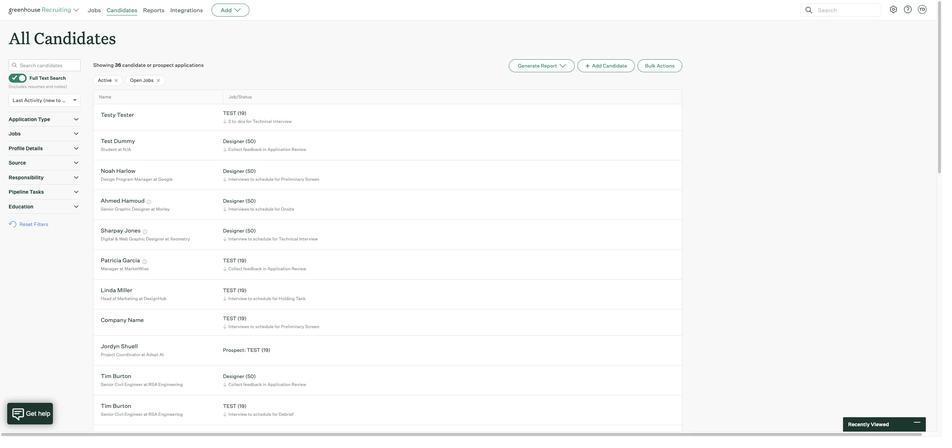 Task type: describe. For each thing, give the bounding box(es) containing it.
linda
[[101, 287, 116, 294]]

and
[[46, 84, 53, 89]]

for for test (19) interview to schedule for holding tank
[[272, 296, 278, 302]]

2
[[228, 119, 231, 124]]

application for student at n/a
[[268, 147, 291, 152]]

responsibility
[[9, 174, 44, 181]]

schedule for designer (50) interviews to schedule for preliminary screen
[[255, 177, 274, 182]]

greenhouse recruiting image
[[9, 6, 73, 14]]

resumes
[[28, 84, 45, 89]]

program
[[116, 177, 134, 182]]

to for test (19) interviews to schedule for preliminary screen
[[250, 324, 254, 330]]

designer for design program manager at google
[[223, 168, 244, 174]]

candidate
[[122, 62, 146, 68]]

reset
[[19, 221, 33, 228]]

burton for designer
[[113, 373, 131, 380]]

(includes
[[9, 84, 27, 89]]

dos
[[238, 119, 245, 124]]

type
[[38, 116, 50, 122]]

text
[[39, 75, 49, 81]]

to-
[[232, 119, 238, 124]]

job/status
[[229, 94, 252, 100]]

test for test (19) collect feedback in application review
[[223, 258, 236, 264]]

n/a
[[123, 147, 131, 152]]

interview for test (19) interview to schedule for debrief
[[228, 412, 247, 417]]

of
[[113, 296, 116, 302]]

patricia garcia has been in application review for more than 5 days image
[[141, 260, 148, 264]]

prospect:
[[223, 347, 246, 354]]

garcia
[[123, 257, 140, 264]]

add for add
[[221, 6, 232, 14]]

last activity (new to old)
[[13, 97, 71, 103]]

Search text field
[[816, 5, 875, 15]]

all candidates
[[9, 27, 116, 49]]

web
[[119, 236, 128, 242]]

prospect: test (19)
[[223, 347, 270, 354]]

generate report button
[[509, 59, 575, 72]]

noah
[[101, 168, 115, 175]]

debrief
[[279, 412, 294, 417]]

linda miller head of marketing at designhub
[[101, 287, 167, 302]]

designhub
[[144, 296, 167, 302]]

review for tim burton
[[292, 382, 306, 388]]

tim for designer
[[101, 373, 112, 380]]

activity
[[24, 97, 42, 103]]

company
[[101, 317, 127, 324]]

0 vertical spatial jobs
[[88, 6, 101, 14]]

showing 36 candidate or prospect applications
[[93, 62, 204, 68]]

patricia garcia
[[101, 257, 140, 264]]

tim burton link for designer
[[101, 373, 131, 381]]

adept
[[146, 352, 159, 358]]

bulk actions
[[645, 63, 675, 69]]

to for designer (50) interviews to schedule for onsite
[[250, 207, 254, 212]]

jordyn
[[101, 343, 120, 350]]

collect inside test (19) collect feedback in application review
[[228, 266, 243, 272]]

schedule for designer (50) interviews to schedule for onsite
[[255, 207, 274, 212]]

noah harlow link
[[101, 168, 135, 176]]

interviews for designer (50) interviews to schedule for onsite
[[228, 207, 249, 212]]

generate report
[[518, 63, 557, 69]]

test
[[101, 138, 113, 145]]

at inside jordyn shuell project coordinator at adept ai
[[141, 352, 145, 358]]

interview to schedule for holding tank link
[[222, 295, 308, 302]]

notes)
[[54, 84, 67, 89]]

open
[[130, 77, 142, 83]]

testy tester link
[[101, 111, 134, 120]]

patricia garcia link
[[101, 257, 140, 265]]

senior graphic designer at morley
[[101, 207, 170, 212]]

add candidate
[[592, 63, 627, 69]]

in for dummy
[[263, 147, 267, 152]]

preliminary for (19)
[[281, 324, 304, 330]]

feedback inside test (19) collect feedback in application review
[[243, 266, 262, 272]]

shuell
[[121, 343, 138, 350]]

ahmed hamoud has been in onsite for more than 21 days image
[[146, 200, 152, 205]]

designer for student at n/a
[[223, 138, 244, 144]]

(new
[[43, 97, 55, 103]]

noah harlow design program manager at google
[[101, 168, 173, 182]]

burton for test
[[113, 403, 131, 410]]

ahmed hamoud
[[101, 197, 145, 205]]

marketwise
[[125, 266, 149, 272]]

0 horizontal spatial name
[[99, 94, 111, 100]]

sharpay jones link
[[101, 227, 141, 236]]

for for designer (50) interviews to schedule for onsite
[[275, 207, 280, 212]]

screen for (19)
[[305, 324, 319, 330]]

jordyn shuell link
[[101, 343, 138, 351]]

schedule for test (19) interview to schedule for holding tank
[[253, 296, 271, 302]]

profile
[[9, 145, 25, 151]]

1 senior from the top
[[101, 207, 114, 212]]

add candidate link
[[578, 59, 635, 72]]

collect for test dummy
[[228, 147, 243, 152]]

designer (50) interviews to schedule for onsite
[[223, 198, 294, 212]]

profile details
[[9, 145, 43, 151]]

review for test dummy
[[292, 147, 306, 152]]

test for test (19) interview to schedule for debrief
[[223, 404, 236, 410]]

ai
[[159, 352, 164, 358]]

interview inside test (19) 2 to-dos for technical interview
[[273, 119, 292, 124]]

pipeline tasks
[[9, 189, 44, 195]]

feedback for test dummy
[[243, 147, 262, 152]]

application type
[[9, 116, 50, 122]]

sharpay jones has been in technical interview for more than 14 days image
[[142, 230, 148, 234]]

preliminary for (50)
[[281, 177, 304, 182]]

bulk
[[645, 63, 656, 69]]

search
[[50, 75, 66, 81]]

in inside test (19) collect feedback in application review
[[263, 266, 267, 272]]

candidate
[[603, 63, 627, 69]]

for for designer (50) interviews to schedule for preliminary screen
[[275, 177, 280, 182]]

designer (50) collect feedback in application review for dummy
[[223, 138, 306, 152]]

to for last activity (new to old)
[[56, 97, 61, 103]]

rsa for test (19)
[[149, 412, 157, 417]]

all
[[9, 27, 30, 49]]

integrations link
[[170, 6, 203, 14]]

sharpay jones
[[101, 227, 141, 234]]

collect for tim burton
[[228, 382, 243, 388]]

1 vertical spatial candidates
[[34, 27, 116, 49]]

dummy
[[114, 138, 135, 145]]

last
[[13, 97, 23, 103]]

td
[[920, 7, 925, 12]]

harlow
[[116, 168, 135, 175]]

test for test (19) interview to schedule for holding tank
[[223, 288, 236, 294]]

application for senior civil engineer at rsa engineering
[[268, 382, 291, 388]]

checkmark image
[[12, 75, 17, 80]]

test (19) 2 to-dos for technical interview
[[223, 110, 292, 124]]

google
[[158, 177, 173, 182]]

to for test (19) interview to schedule for holding tank
[[248, 296, 252, 302]]

configure image
[[889, 5, 898, 14]]

tank
[[296, 296, 306, 302]]

actions
[[657, 63, 675, 69]]

schedule for designer (50) interview to schedule for technical interview
[[253, 236, 271, 242]]

(19) for test (19) interviews to schedule for preliminary screen
[[238, 316, 247, 322]]

(19) for test (19) collect feedback in application review
[[238, 258, 247, 264]]



Task type: locate. For each thing, give the bounding box(es) containing it.
in up test (19) interview to schedule for holding tank at the bottom left
[[263, 266, 267, 272]]

test dummy link
[[101, 138, 135, 146]]

3 (50) from the top
[[245, 198, 256, 204]]

manager inside noah harlow design program manager at google
[[134, 177, 152, 182]]

(19) inside test (19) collect feedback in application review
[[238, 258, 247, 264]]

test (19) interviews to schedule for preliminary screen
[[223, 316, 319, 330]]

name right company
[[128, 317, 144, 324]]

interviews to schedule for preliminary screen link
[[222, 176, 321, 183], [222, 324, 321, 330]]

application up designer (50) interviews to schedule for preliminary screen
[[268, 147, 291, 152]]

for inside designer (50) interviews to schedule for preliminary screen
[[275, 177, 280, 182]]

engineer
[[124, 382, 143, 388], [124, 412, 143, 417]]

collect feedback in application review link
[[222, 146, 308, 153], [222, 266, 308, 272], [222, 381, 308, 388]]

onsite
[[281, 207, 294, 212]]

0 vertical spatial name
[[99, 94, 111, 100]]

2 vertical spatial in
[[263, 382, 267, 388]]

interview for designer (50) interview to schedule for technical interview
[[228, 236, 247, 242]]

feedback up test (19) interview to schedule for holding tank at the bottom left
[[243, 266, 262, 272]]

(19) for test (19) interview to schedule for holding tank
[[238, 288, 247, 294]]

2 screen from the top
[[305, 324, 319, 330]]

1 vertical spatial rsa
[[149, 412, 157, 417]]

add inside popup button
[[221, 6, 232, 14]]

test
[[223, 110, 236, 116], [223, 258, 236, 264], [223, 288, 236, 294], [223, 316, 236, 322], [247, 347, 260, 354], [223, 404, 236, 410]]

for left 'debrief'
[[272, 412, 278, 417]]

interviews inside designer (50) interviews to schedule for onsite
[[228, 207, 249, 212]]

2 vertical spatial review
[[292, 382, 306, 388]]

interviews to schedule for preliminary screen link for (50)
[[222, 176, 321, 183]]

ahmed hamoud link
[[101, 197, 145, 206]]

2 vertical spatial feedback
[[243, 382, 262, 388]]

interviews to schedule for onsite link
[[222, 206, 296, 213]]

testy
[[101, 111, 116, 119]]

preliminary up onsite on the top of page
[[281, 177, 304, 182]]

(50) for tim burton
[[245, 374, 256, 380]]

to for designer (50) interview to schedule for technical interview
[[248, 236, 252, 242]]

0 vertical spatial engineer
[[124, 382, 143, 388]]

in up test (19) interview to schedule for debrief
[[263, 382, 267, 388]]

active
[[98, 77, 112, 83]]

tim burton link for test
[[101, 403, 131, 411]]

1 vertical spatial technical
[[279, 236, 298, 242]]

1 screen from the top
[[305, 177, 319, 182]]

(19) for test (19) interview to schedule for debrief
[[238, 404, 247, 410]]

for inside test (19) interviews to schedule for preliminary screen
[[275, 324, 280, 330]]

engineer for test (19)
[[124, 412, 143, 417]]

manager
[[134, 177, 152, 182], [101, 266, 119, 272]]

0 vertical spatial engineering
[[158, 382, 183, 388]]

jobs left candidates link
[[88, 6, 101, 14]]

2 rsa from the top
[[149, 412, 157, 417]]

full text search (includes resumes and notes)
[[9, 75, 67, 89]]

3 collect from the top
[[228, 382, 243, 388]]

to inside test (19) interviews to schedule for preliminary screen
[[250, 324, 254, 330]]

preliminary inside test (19) interviews to schedule for preliminary screen
[[281, 324, 304, 330]]

1 vertical spatial senior
[[101, 382, 114, 388]]

3 senior from the top
[[101, 412, 114, 417]]

1 horizontal spatial add
[[592, 63, 602, 69]]

3 feedback from the top
[[243, 382, 262, 388]]

for down holding
[[275, 324, 280, 330]]

for for test (19) interviews to schedule for preliminary screen
[[275, 324, 280, 330]]

preliminary down holding
[[281, 324, 304, 330]]

full
[[30, 75, 38, 81]]

2 interviews from the top
[[228, 207, 249, 212]]

preliminary
[[281, 177, 304, 182], [281, 324, 304, 330]]

5 (50) from the top
[[245, 374, 256, 380]]

1 vertical spatial screen
[[305, 324, 319, 330]]

add
[[221, 6, 232, 14], [592, 63, 602, 69]]

designer inside designer (50) interviews to schedule for preliminary screen
[[223, 168, 244, 174]]

tim burton senior civil engineer at rsa engineering for designer
[[101, 373, 183, 388]]

(50) up interview to schedule for technical interview link
[[245, 228, 256, 234]]

interview for test (19) interview to schedule for holding tank
[[228, 296, 247, 302]]

graphic
[[115, 207, 131, 212], [129, 236, 145, 242]]

jones
[[124, 227, 141, 234]]

engineer for designer (50)
[[124, 382, 143, 388]]

1 vertical spatial civil
[[115, 412, 124, 417]]

for for test (19) interview to schedule for debrief
[[272, 412, 278, 417]]

interviews to schedule for preliminary screen link down interview to schedule for holding tank 'link'
[[222, 324, 321, 330]]

engineering for test (19)
[[158, 412, 183, 417]]

0 vertical spatial interviews
[[228, 177, 249, 182]]

interview to schedule for technical interview link
[[222, 236, 320, 243]]

schedule inside test (19) interview to schedule for holding tank
[[253, 296, 271, 302]]

screen inside designer (50) interviews to schedule for preliminary screen
[[305, 177, 319, 182]]

2 burton from the top
[[113, 403, 131, 410]]

schedule inside designer (50) interview to schedule for technical interview
[[253, 236, 271, 242]]

feedback up test (19) interview to schedule for debrief
[[243, 382, 262, 388]]

candidates
[[107, 6, 137, 14], [34, 27, 116, 49]]

graphic down "ahmed hamoud" link
[[115, 207, 131, 212]]

2 (50) from the top
[[245, 168, 256, 174]]

1 (50) from the top
[[245, 138, 256, 144]]

(19) inside test (19) 2 to-dos for technical interview
[[238, 110, 247, 116]]

0 vertical spatial designer (50) collect feedback in application review
[[223, 138, 306, 152]]

test inside test (19) collect feedback in application review
[[223, 258, 236, 264]]

0 vertical spatial interviews to schedule for preliminary screen link
[[222, 176, 321, 183]]

to inside designer (50) interviews to schedule for preliminary screen
[[250, 177, 254, 182]]

add for add candidate
[[592, 63, 602, 69]]

recently viewed
[[848, 422, 889, 428]]

1 interviews to schedule for preliminary screen link from the top
[[222, 176, 321, 183]]

recently
[[848, 422, 870, 428]]

to inside designer (50) interview to schedule for technical interview
[[248, 236, 252, 242]]

miller
[[117, 287, 132, 294]]

at
[[118, 147, 122, 152], [153, 177, 157, 182], [151, 207, 155, 212], [165, 236, 169, 242], [120, 266, 124, 272], [139, 296, 143, 302], [141, 352, 145, 358], [144, 382, 148, 388], [144, 412, 148, 417]]

1 vertical spatial collect
[[228, 266, 243, 272]]

head
[[101, 296, 112, 302]]

1 vertical spatial designer (50) collect feedback in application review
[[223, 374, 306, 388]]

rsa for designer (50)
[[149, 382, 157, 388]]

2 feedback from the top
[[243, 266, 262, 272]]

1 engineer from the top
[[124, 382, 143, 388]]

2 horizontal spatial jobs
[[143, 77, 154, 83]]

2 collect feedback in application review link from the top
[[222, 266, 308, 272]]

(50) up designer (50) interviews to schedule for onsite
[[245, 168, 256, 174]]

designer (50) interviews to schedule for preliminary screen
[[223, 168, 319, 182]]

candidates link
[[107, 6, 137, 14]]

for left onsite on the top of page
[[275, 207, 280, 212]]

2 preliminary from the top
[[281, 324, 304, 330]]

1 horizontal spatial name
[[128, 317, 144, 324]]

feedback for tim burton
[[243, 382, 262, 388]]

senior for designer (50)
[[101, 382, 114, 388]]

technical for (50)
[[279, 236, 298, 242]]

(19) inside test (19) interview to schedule for holding tank
[[238, 288, 247, 294]]

td button
[[917, 4, 928, 15]]

manager right program
[[134, 177, 152, 182]]

(19)
[[238, 110, 247, 116], [238, 258, 247, 264], [238, 288, 247, 294], [238, 316, 247, 322], [261, 347, 270, 354], [238, 404, 247, 410]]

2 to-dos for technical interview link
[[222, 118, 294, 125]]

civil for designer (50)
[[115, 382, 124, 388]]

for inside test (19) interview to schedule for debrief
[[272, 412, 278, 417]]

test for test (19) interviews to schedule for preliminary screen
[[223, 316, 236, 322]]

schedule up test (19) collect feedback in application review
[[253, 236, 271, 242]]

1 horizontal spatial jobs
[[88, 6, 101, 14]]

0 vertical spatial collect feedback in application review link
[[222, 146, 308, 153]]

(19) inside test (19) interview to schedule for debrief
[[238, 404, 247, 410]]

marketing
[[117, 296, 138, 302]]

holding
[[279, 296, 295, 302]]

interviews for designer (50) interviews to schedule for preliminary screen
[[228, 177, 249, 182]]

1 preliminary from the top
[[281, 177, 304, 182]]

1 vertical spatial collect feedback in application review link
[[222, 266, 308, 272]]

for inside designer (50) interviews to schedule for onsite
[[275, 207, 280, 212]]

1 vertical spatial jobs
[[143, 77, 154, 83]]

interview to schedule for debrief link
[[222, 411, 295, 418]]

2 civil from the top
[[115, 412, 124, 417]]

designer for digital & web graphic designer at xeometry
[[223, 228, 244, 234]]

in for burton
[[263, 382, 267, 388]]

application up test (19) interview to schedule for holding tank at the bottom left
[[268, 266, 291, 272]]

&
[[115, 236, 118, 242]]

0 vertical spatial civil
[[115, 382, 124, 388]]

rsa
[[149, 382, 157, 388], [149, 412, 157, 417]]

screen for (50)
[[305, 177, 319, 182]]

feedback down 2 to-dos for technical interview link
[[243, 147, 262, 152]]

td button
[[918, 5, 927, 14]]

reset filters
[[19, 221, 48, 228]]

0 vertical spatial tim
[[101, 373, 112, 380]]

1 vertical spatial preliminary
[[281, 324, 304, 330]]

for inside test (19) interview to schedule for holding tank
[[272, 296, 278, 302]]

for for test (19) 2 to-dos for technical interview
[[246, 119, 252, 124]]

pipeline
[[9, 189, 28, 195]]

candidates down jobs link in the left of the page
[[34, 27, 116, 49]]

senior for test (19)
[[101, 412, 114, 417]]

schedule left holding
[[253, 296, 271, 302]]

schedule down interview to schedule for holding tank 'link'
[[255, 324, 274, 330]]

test inside test (19) 2 to-dos for technical interview
[[223, 110, 236, 116]]

candidates right jobs link in the left of the page
[[107, 6, 137, 14]]

manager at marketwise
[[101, 266, 149, 272]]

test (19) collect feedback in application review
[[223, 258, 306, 272]]

to inside test (19) interview to schedule for debrief
[[248, 412, 252, 417]]

1 engineering from the top
[[158, 382, 183, 388]]

1 vertical spatial name
[[128, 317, 144, 324]]

bulk actions link
[[638, 59, 682, 72]]

1 horizontal spatial technical
[[279, 236, 298, 242]]

0 vertical spatial manager
[[134, 177, 152, 182]]

civil for test (19)
[[115, 412, 124, 417]]

2 collect from the top
[[228, 266, 243, 272]]

jobs up profile at the left of the page
[[9, 131, 21, 137]]

1 vertical spatial tim burton senior civil engineer at rsa engineering
[[101, 403, 183, 417]]

1 vertical spatial feedback
[[243, 266, 262, 272]]

(19) inside test (19) interviews to schedule for preliminary screen
[[238, 316, 247, 322]]

1 review from the top
[[292, 147, 306, 152]]

design
[[101, 177, 115, 182]]

test (19) interview to schedule for debrief
[[223, 404, 294, 417]]

schedule inside designer (50) interviews to schedule for preliminary screen
[[255, 177, 274, 182]]

generate
[[518, 63, 540, 69]]

showing
[[93, 62, 114, 68]]

0 vertical spatial senior
[[101, 207, 114, 212]]

schedule left onsite on the top of page
[[255, 207, 274, 212]]

details
[[26, 145, 43, 151]]

sharpay
[[101, 227, 123, 234]]

2 tim burton senior civil engineer at rsa engineering from the top
[[101, 403, 183, 417]]

screen inside test (19) interviews to schedule for preliminary screen
[[305, 324, 319, 330]]

report
[[541, 63, 557, 69]]

to for test (19) interview to schedule for debrief
[[248, 412, 252, 417]]

2 engineer from the top
[[124, 412, 143, 417]]

schedule up designer (50) interviews to schedule for onsite
[[255, 177, 274, 182]]

graphic down jones
[[129, 236, 145, 242]]

name
[[99, 94, 111, 100], [128, 317, 144, 324]]

jobs
[[88, 6, 101, 14], [143, 77, 154, 83], [9, 131, 21, 137]]

0 vertical spatial tim burton link
[[101, 373, 131, 381]]

morley
[[156, 207, 170, 212]]

1 collect from the top
[[228, 147, 243, 152]]

1 vertical spatial interviews
[[228, 207, 249, 212]]

coordinator
[[116, 352, 140, 358]]

0 vertical spatial review
[[292, 147, 306, 152]]

schedule for test (19) interview to schedule for debrief
[[253, 412, 271, 417]]

test for test (19) 2 to-dos for technical interview
[[223, 110, 236, 116]]

open jobs
[[130, 77, 154, 83]]

schedule inside designer (50) interviews to schedule for onsite
[[255, 207, 274, 212]]

1 feedback from the top
[[243, 147, 262, 152]]

0 vertical spatial tim burton senior civil engineer at rsa engineering
[[101, 373, 183, 388]]

at inside noah harlow design program manager at google
[[153, 177, 157, 182]]

1 tim from the top
[[101, 373, 112, 380]]

collect feedback in application review link for burton
[[222, 381, 308, 388]]

(50) inside designer (50) interview to schedule for technical interview
[[245, 228, 256, 234]]

(50) up interviews to schedule for onsite "link"
[[245, 198, 256, 204]]

3 review from the top
[[292, 382, 306, 388]]

1 tim burton link from the top
[[101, 373, 131, 381]]

application up 'debrief'
[[268, 382, 291, 388]]

0 vertical spatial feedback
[[243, 147, 262, 152]]

1 vertical spatial add
[[592, 63, 602, 69]]

0 vertical spatial add
[[221, 6, 232, 14]]

2 vertical spatial jobs
[[9, 131, 21, 137]]

designer (50) collect feedback in application review down 2 to-dos for technical interview link
[[223, 138, 306, 152]]

feedback
[[243, 147, 262, 152], [243, 266, 262, 272], [243, 382, 262, 388]]

reset filters button
[[9, 218, 52, 231]]

(50) down prospect: test (19)
[[245, 374, 256, 380]]

tim burton senior civil engineer at rsa engineering
[[101, 373, 183, 388], [101, 403, 183, 417]]

0 vertical spatial in
[[263, 147, 267, 152]]

interviews inside designer (50) interviews to schedule for preliminary screen
[[228, 177, 249, 182]]

1 vertical spatial engineering
[[158, 412, 183, 417]]

0 vertical spatial graphic
[[115, 207, 131, 212]]

0 vertical spatial technical
[[253, 119, 272, 124]]

for right dos
[[246, 119, 252, 124]]

interview inside test (19) interview to schedule for debrief
[[228, 412, 247, 417]]

in up designer (50) interviews to schedule for preliminary screen
[[263, 147, 267, 152]]

1 vertical spatial engineer
[[124, 412, 143, 417]]

test inside test (19) interview to schedule for debrief
[[223, 404, 236, 410]]

designer (50) collect feedback in application review up test (19) interview to schedule for debrief
[[223, 374, 306, 388]]

2 senior from the top
[[101, 382, 114, 388]]

Search candidates field
[[9, 59, 81, 71]]

collect feedback in application review link up test (19) interview to schedule for holding tank at the bottom left
[[222, 266, 308, 272]]

interviews to schedule for preliminary screen link up designer (50) interviews to schedule for onsite
[[222, 176, 321, 183]]

0 vertical spatial screen
[[305, 177, 319, 182]]

2 review from the top
[[292, 266, 306, 272]]

2 tim burton link from the top
[[101, 403, 131, 411]]

1 vertical spatial in
[[263, 266, 267, 272]]

1 burton from the top
[[113, 373, 131, 380]]

technical right dos
[[253, 119, 272, 124]]

test inside test (19) interview to schedule for holding tank
[[223, 288, 236, 294]]

technical inside designer (50) interview to schedule for technical interview
[[279, 236, 298, 242]]

1 in from the top
[[263, 147, 267, 152]]

schedule
[[255, 177, 274, 182], [255, 207, 274, 212], [253, 236, 271, 242], [253, 296, 271, 302], [255, 324, 274, 330], [253, 412, 271, 417]]

for left holding
[[272, 296, 278, 302]]

(50) inside designer (50) interviews to schedule for preliminary screen
[[245, 168, 256, 174]]

application inside test (19) collect feedback in application review
[[268, 266, 291, 272]]

(50) down 2 to-dos for technical interview link
[[245, 138, 256, 144]]

1 vertical spatial graphic
[[129, 236, 145, 242]]

reports
[[143, 6, 165, 14]]

interviews to schedule for preliminary screen link for (19)
[[222, 324, 321, 330]]

tim burton senior civil engineer at rsa engineering for test
[[101, 403, 183, 417]]

collect feedback in application review link up test (19) interview to schedule for debrief
[[222, 381, 308, 388]]

tim burton link
[[101, 373, 131, 381], [101, 403, 131, 411]]

2 vertical spatial collect
[[228, 382, 243, 388]]

0 horizontal spatial manager
[[101, 266, 119, 272]]

1 collect feedback in application review link from the top
[[222, 146, 308, 153]]

burton
[[113, 373, 131, 380], [113, 403, 131, 410]]

for
[[246, 119, 252, 124], [275, 177, 280, 182], [275, 207, 280, 212], [272, 236, 278, 242], [272, 296, 278, 302], [275, 324, 280, 330], [272, 412, 278, 417]]

to for designer (50) interviews to schedule for preliminary screen
[[250, 177, 254, 182]]

for inside designer (50) interview to schedule for technical interview
[[272, 236, 278, 242]]

1 rsa from the top
[[149, 382, 157, 388]]

candidate reports are now available! apply filters and select "view in app" element
[[509, 59, 575, 72]]

application for manager at marketwise
[[268, 266, 291, 272]]

schedule for test (19) interviews to schedule for preliminary screen
[[255, 324, 274, 330]]

2 vertical spatial senior
[[101, 412, 114, 417]]

technical down onsite on the top of page
[[279, 236, 298, 242]]

(50) for test dummy
[[245, 138, 256, 144]]

2 tim from the top
[[101, 403, 112, 410]]

to inside designer (50) interviews to schedule for onsite
[[250, 207, 254, 212]]

1 tim burton senior civil engineer at rsa engineering from the top
[[101, 373, 183, 388]]

3 interviews from the top
[[228, 324, 249, 330]]

0 vertical spatial candidates
[[107, 6, 137, 14]]

interviews inside test (19) interviews to schedule for preliminary screen
[[228, 324, 249, 330]]

engineering
[[158, 382, 183, 388], [158, 412, 183, 417]]

at inside test dummy student at n/a
[[118, 147, 122, 152]]

tester
[[117, 111, 134, 119]]

1 vertical spatial burton
[[113, 403, 131, 410]]

1 vertical spatial review
[[292, 266, 306, 272]]

0 horizontal spatial technical
[[253, 119, 272, 124]]

0 vertical spatial preliminary
[[281, 177, 304, 182]]

1 vertical spatial tim
[[101, 403, 112, 410]]

0 vertical spatial collect
[[228, 147, 243, 152]]

to inside test (19) interview to schedule for holding tank
[[248, 296, 252, 302]]

name down the active
[[99, 94, 111, 100]]

1 vertical spatial manager
[[101, 266, 119, 272]]

test (19) interview to schedule for holding tank
[[223, 288, 306, 302]]

for for designer (50) interview to schedule for technical interview
[[272, 236, 278, 242]]

designer for senior graphic designer at morley
[[223, 198, 244, 204]]

1 civil from the top
[[115, 382, 124, 388]]

ahmed
[[101, 197, 120, 205]]

1 designer (50) collect feedback in application review from the top
[[223, 138, 306, 152]]

collect feedback in application review link up designer (50) interviews to schedule for preliminary screen
[[222, 146, 308, 153]]

1 interviews from the top
[[228, 177, 249, 182]]

designer (50) collect feedback in application review for burton
[[223, 374, 306, 388]]

education
[[9, 204, 33, 210]]

jobs right the open
[[143, 77, 154, 83]]

designer for senior civil engineer at rsa engineering
[[223, 374, 244, 380]]

test inside test (19) interviews to schedule for preliminary screen
[[223, 316, 236, 322]]

for up test (19) collect feedback in application review
[[272, 236, 278, 242]]

0 vertical spatial rsa
[[149, 382, 157, 388]]

3 collect feedback in application review link from the top
[[222, 381, 308, 388]]

technical inside test (19) 2 to-dos for technical interview
[[253, 119, 272, 124]]

last activity (new to old) option
[[13, 97, 71, 103]]

reports link
[[143, 6, 165, 14]]

schedule inside test (19) interviews to schedule for preliminary screen
[[255, 324, 274, 330]]

2 interviews to schedule for preliminary screen link from the top
[[222, 324, 321, 330]]

designer inside designer (50) interview to schedule for technical interview
[[223, 228, 244, 234]]

(50) for noah harlow
[[245, 168, 256, 174]]

1 horizontal spatial manager
[[134, 177, 152, 182]]

2 in from the top
[[263, 266, 267, 272]]

schedule left 'debrief'
[[253, 412, 271, 417]]

2 vertical spatial interviews
[[228, 324, 249, 330]]

2 vertical spatial collect feedback in application review link
[[222, 381, 308, 388]]

at inside linda miller head of marketing at designhub
[[139, 296, 143, 302]]

applications
[[175, 62, 204, 68]]

technical
[[253, 119, 272, 124], [279, 236, 298, 242]]

tim for test
[[101, 403, 112, 410]]

0 horizontal spatial jobs
[[9, 131, 21, 137]]

(19) for test (19) 2 to-dos for technical interview
[[238, 110, 247, 116]]

collect
[[228, 147, 243, 152], [228, 266, 243, 272], [228, 382, 243, 388]]

application down last
[[9, 116, 37, 122]]

(50) inside designer (50) interviews to schedule for onsite
[[245, 198, 256, 204]]

1 vertical spatial interviews to schedule for preliminary screen link
[[222, 324, 321, 330]]

technical for (19)
[[253, 119, 272, 124]]

review inside test (19) collect feedback in application review
[[292, 266, 306, 272]]

collect feedback in application review link for dummy
[[222, 146, 308, 153]]

0 vertical spatial burton
[[113, 373, 131, 380]]

schedule inside test (19) interview to schedule for debrief
[[253, 412, 271, 417]]

jobs link
[[88, 6, 101, 14]]

patricia
[[101, 257, 121, 264]]

linda miller link
[[101, 287, 132, 295]]

for inside test (19) 2 to-dos for technical interview
[[246, 119, 252, 124]]

2 engineering from the top
[[158, 412, 183, 417]]

3 in from the top
[[263, 382, 267, 388]]

1 vertical spatial tim burton link
[[101, 403, 131, 411]]

xeometry
[[170, 236, 190, 242]]

manager down patricia
[[101, 266, 119, 272]]

engineering for designer (50)
[[158, 382, 183, 388]]

interviews for test (19) interviews to schedule for preliminary screen
[[228, 324, 249, 330]]

project
[[101, 352, 115, 358]]

4 (50) from the top
[[245, 228, 256, 234]]

for up designer (50) interviews to schedule for onsite
[[275, 177, 280, 182]]

2 designer (50) collect feedback in application review from the top
[[223, 374, 306, 388]]

designer (50) interview to schedule for technical interview
[[223, 228, 318, 242]]

interview inside test (19) interview to schedule for holding tank
[[228, 296, 247, 302]]

preliminary inside designer (50) interviews to schedule for preliminary screen
[[281, 177, 304, 182]]

designer inside designer (50) interviews to schedule for onsite
[[223, 198, 244, 204]]

0 horizontal spatial add
[[221, 6, 232, 14]]



Task type: vqa. For each thing, say whether or not it's contained in the screenshot.
the rightmost growth
no



